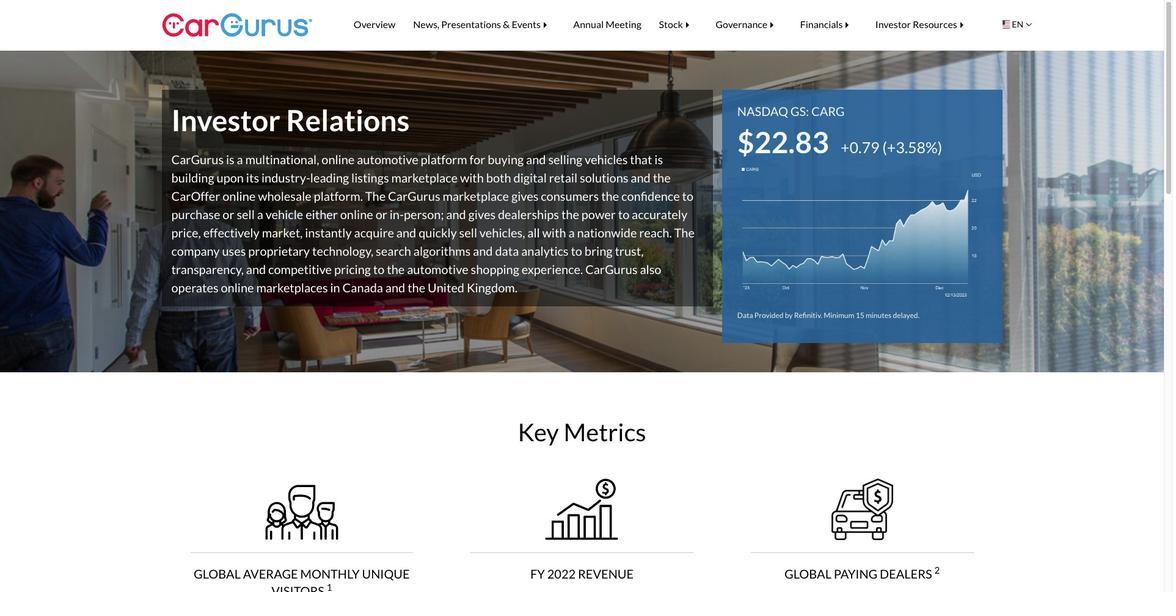 Task type: describe. For each thing, give the bounding box(es) containing it.
visitors
[[271, 584, 325, 593]]

nationwide
[[577, 226, 637, 240]]

en
[[1012, 19, 1024, 29]]

0 vertical spatial sell
[[237, 207, 255, 222]]

competitive
[[268, 262, 332, 277]]

vehicles,
[[480, 226, 525, 240]]

that
[[630, 152, 652, 167]]

and up 'quickly'
[[446, 207, 466, 222]]

monthly
[[300, 567, 360, 582]]

in
[[330, 281, 340, 295]]

1 horizontal spatial gives
[[512, 189, 539, 204]]

and right canada
[[386, 281, 405, 295]]

united
[[428, 281, 465, 295]]

all
[[528, 226, 540, 240]]

transparency,
[[171, 262, 244, 277]]

global paying dealers 2
[[785, 566, 940, 582]]

leading
[[310, 171, 349, 185]]

investor relations
[[171, 103, 410, 137]]

0 vertical spatial the
[[365, 189, 386, 204]]

retail
[[549, 171, 578, 185]]

1 vertical spatial marketplace
[[443, 189, 509, 204]]

data provided by refinitiv. minimum 15 minutes delayed.
[[738, 311, 920, 320]]

fy 2022 revenue
[[531, 567, 634, 582]]

analytics
[[521, 244, 569, 259]]

kingdom.
[[467, 281, 518, 295]]

to left bring
[[571, 244, 582, 259]]

1 is from the left
[[226, 152, 235, 167]]

shopping
[[471, 262, 520, 277]]

average
[[243, 567, 298, 582]]

2 is from the left
[[655, 152, 663, 167]]

acquire
[[354, 226, 394, 240]]

0 vertical spatial marketplace
[[391, 171, 458, 185]]

accurately
[[632, 207, 688, 222]]

the down search
[[387, 262, 405, 277]]

2 vertical spatial cargurus
[[586, 262, 638, 277]]

global for global paying dealers 2
[[785, 567, 832, 582]]

in-
[[390, 207, 404, 222]]

nasdaq
[[738, 104, 788, 119]]

marketplaces
[[256, 281, 328, 295]]

and down in-
[[397, 226, 416, 240]]

nasdaq gs: carg $22.83 +0.79 (+3.58%)
[[738, 104, 943, 160]]

and up shopping
[[473, 244, 493, 259]]

online up leading
[[322, 152, 355, 167]]

metrics
[[564, 418, 646, 447]]

stock chart for carg image
[[738, 164, 987, 298]]

canada
[[343, 281, 383, 295]]

investor resources link
[[867, 10, 981, 39]]

annual
[[574, 18, 604, 30]]

vehicle
[[266, 207, 303, 222]]

menu bar containing overview
[[327, 0, 1000, 49]]

2 horizontal spatial a
[[569, 226, 575, 240]]

&
[[503, 18, 510, 30]]

the left 'united'
[[408, 281, 426, 295]]

0 vertical spatial with
[[460, 171, 484, 185]]

(+3.58%)
[[883, 138, 943, 156]]

stock
[[659, 18, 683, 30]]

the down consumers
[[562, 207, 579, 222]]

annual meeting
[[574, 18, 642, 30]]

market,
[[262, 226, 303, 240]]

multinational,
[[245, 152, 319, 167]]

wholesale
[[258, 189, 312, 204]]

online up acquire
[[340, 207, 373, 222]]

either
[[306, 207, 338, 222]]

gs:
[[791, 104, 809, 119]]

experience.
[[522, 262, 583, 277]]

news,
[[413, 18, 440, 30]]

building
[[171, 171, 214, 185]]

uses
[[222, 244, 246, 259]]

platform
[[421, 152, 467, 167]]

relations
[[286, 103, 410, 137]]

power
[[582, 207, 616, 222]]

events
[[512, 18, 541, 30]]

its
[[246, 171, 259, 185]]

1 vertical spatial automotive
[[407, 262, 469, 277]]

meeting
[[606, 18, 642, 30]]

delayed.
[[893, 311, 920, 320]]

financials
[[800, 18, 843, 30]]

by
[[785, 311, 793, 320]]

investor resources
[[876, 18, 958, 30]]

us image
[[999, 20, 1010, 29]]

minutes
[[866, 311, 892, 320]]

and down that
[[631, 171, 651, 185]]

1 vertical spatial gives
[[469, 207, 496, 222]]

dealerships
[[498, 207, 559, 222]]

company
[[171, 244, 220, 259]]

selling
[[549, 152, 583, 167]]

1 or from the left
[[223, 207, 234, 222]]

consumers
[[541, 189, 599, 204]]



Task type: vqa. For each thing, say whether or not it's contained in the screenshot.
CarOffer
yes



Task type: locate. For each thing, give the bounding box(es) containing it.
0 horizontal spatial the
[[365, 189, 386, 204]]

is up upon
[[226, 152, 235, 167]]

also
[[640, 262, 662, 277]]

marketplace
[[391, 171, 458, 185], [443, 189, 509, 204]]

automotive up listings
[[357, 152, 418, 167]]

confidence
[[622, 189, 680, 204]]

gives up vehicles,
[[469, 207, 496, 222]]

key
[[518, 418, 559, 447]]

to up accurately
[[682, 189, 694, 204]]

online down transparency, at the left top of the page
[[221, 281, 254, 295]]

or left in-
[[376, 207, 387, 222]]

search
[[376, 244, 411, 259]]

to up nationwide
[[618, 207, 630, 222]]

investor for investor relations
[[171, 103, 281, 137]]

1 vertical spatial with
[[542, 226, 566, 240]]

cargurus logo image
[[162, 0, 313, 50]]

bring
[[585, 244, 613, 259]]

1 vertical spatial the
[[675, 226, 695, 240]]

is
[[226, 152, 235, 167], [655, 152, 663, 167]]

1 horizontal spatial sell
[[459, 226, 477, 240]]

reach.
[[640, 226, 672, 240]]

financials link
[[792, 10, 867, 39]]

0 horizontal spatial investor
[[171, 103, 281, 137]]

with
[[460, 171, 484, 185], [542, 226, 566, 240]]

1 horizontal spatial a
[[257, 207, 263, 222]]

both
[[486, 171, 511, 185]]

0 horizontal spatial is
[[226, 152, 235, 167]]

automotive down algorithms
[[407, 262, 469, 277]]

investor for investor resources
[[876, 18, 911, 30]]

marketplace down platform
[[391, 171, 458, 185]]

overview link
[[345, 10, 404, 39]]

sell up the effectively
[[237, 207, 255, 222]]

1 horizontal spatial investor
[[876, 18, 911, 30]]

provided
[[755, 311, 784, 320]]

cargurus down bring
[[586, 262, 638, 277]]

2
[[935, 566, 940, 577]]

1 horizontal spatial global
[[785, 567, 832, 582]]

unique
[[362, 567, 410, 582]]

menu bar
[[327, 0, 1000, 49]]

gives up the dealerships
[[512, 189, 539, 204]]

the
[[365, 189, 386, 204], [675, 226, 695, 240]]

digital
[[514, 171, 547, 185]]

and up the digital
[[526, 152, 546, 167]]

1 horizontal spatial with
[[542, 226, 566, 240]]

1 global from the left
[[194, 567, 241, 582]]

sell right 'quickly'
[[459, 226, 477, 240]]

key metrics
[[518, 418, 646, 447]]

1 vertical spatial investor
[[171, 103, 281, 137]]

refinitiv.
[[794, 311, 823, 320]]

global average monthly unique visitors
[[194, 567, 410, 593]]

0 horizontal spatial gives
[[469, 207, 496, 222]]

resources
[[913, 18, 958, 30]]

gives
[[512, 189, 539, 204], [469, 207, 496, 222]]

cargurus up person; at the top
[[388, 189, 440, 204]]

1 horizontal spatial cargurus
[[388, 189, 440, 204]]

trust,
[[615, 244, 644, 259]]

effectively
[[203, 226, 260, 240]]

news, presentations & events link
[[404, 10, 565, 39]]

overview
[[354, 18, 396, 30]]

annual meeting link
[[565, 10, 650, 39]]

investor up upon
[[171, 103, 281, 137]]

2 or from the left
[[376, 207, 387, 222]]

revenue
[[578, 567, 634, 582]]

0 horizontal spatial global
[[194, 567, 241, 582]]

vehicles
[[585, 152, 628, 167]]

the up confidence
[[653, 171, 671, 185]]

industry-
[[262, 171, 310, 185]]

with right all
[[542, 226, 566, 240]]

to down search
[[373, 262, 385, 277]]

1 horizontal spatial is
[[655, 152, 663, 167]]

0 vertical spatial a
[[237, 152, 243, 167]]

fy
[[531, 567, 545, 582]]

online
[[322, 152, 355, 167], [223, 189, 256, 204], [340, 207, 373, 222], [221, 281, 254, 295]]

0 horizontal spatial or
[[223, 207, 234, 222]]

data
[[495, 244, 519, 259]]

1 vertical spatial cargurus
[[388, 189, 440, 204]]

online down upon
[[223, 189, 256, 204]]

1 horizontal spatial or
[[376, 207, 387, 222]]

2 global from the left
[[785, 567, 832, 582]]

price,
[[171, 226, 201, 240]]

en button
[[992, 7, 1039, 42]]

cargurus is a multinational, online automotive platform for buying and selling vehicles that is building upon its industry-leading listings marketplace with both digital retail solutions and the caroffer online wholesale platform. the cargurus marketplace gives consumers the confidence to purchase or sell a vehicle either online or in-person; and gives dealerships the power to accurately price, effectively market, instantly acquire and quickly sell vehicles, all with a nationwide reach. the company uses proprietary technology, search algorithms and data analytics to bring trust, transparency, and competitive pricing to the automotive shopping experience. cargurus also operates online marketplaces in canada and the united kingdom.
[[171, 152, 695, 295]]

the down solutions at the top of the page
[[602, 189, 619, 204]]

0 vertical spatial cargurus
[[171, 152, 224, 167]]

caroffer
[[171, 189, 220, 204]]

1 vertical spatial a
[[257, 207, 263, 222]]

is right that
[[655, 152, 663, 167]]

global inside global average monthly unique visitors
[[194, 567, 241, 582]]

listings
[[352, 171, 389, 185]]

dealers
[[880, 567, 933, 582]]

+0.79
[[841, 138, 880, 156]]

technology,
[[312, 244, 374, 259]]

buying
[[488, 152, 524, 167]]

cargurus up building
[[171, 152, 224, 167]]

upon
[[217, 171, 244, 185]]

for
[[470, 152, 486, 167]]

algorithms
[[414, 244, 471, 259]]

and down proprietary
[[246, 262, 266, 277]]

1 horizontal spatial the
[[675, 226, 695, 240]]

governance link
[[707, 10, 792, 39]]

0 vertical spatial automotive
[[357, 152, 418, 167]]

a up analytics
[[569, 226, 575, 240]]

investor left resources
[[876, 18, 911, 30]]

the down listings
[[365, 189, 386, 204]]

a up upon
[[237, 152, 243, 167]]

presentations
[[442, 18, 501, 30]]

operates
[[171, 281, 219, 295]]

global
[[194, 567, 241, 582], [785, 567, 832, 582]]

global left the paying in the bottom right of the page
[[785, 567, 832, 582]]

0 horizontal spatial sell
[[237, 207, 255, 222]]

paying
[[834, 567, 878, 582]]

global inside the 'global paying dealers 2'
[[785, 567, 832, 582]]

1 vertical spatial sell
[[459, 226, 477, 240]]

proprietary
[[248, 244, 310, 259]]

$22.83
[[738, 125, 829, 160]]

0 vertical spatial investor
[[876, 18, 911, 30]]

2022
[[547, 567, 576, 582]]

2 vertical spatial a
[[569, 226, 575, 240]]

stock link
[[650, 10, 707, 39]]

0 horizontal spatial cargurus
[[171, 152, 224, 167]]

0 vertical spatial gives
[[512, 189, 539, 204]]

0 horizontal spatial with
[[460, 171, 484, 185]]

news, presentations & events
[[413, 18, 541, 30]]

the right reach.
[[675, 226, 695, 240]]

a left vehicle
[[257, 207, 263, 222]]

the
[[653, 171, 671, 185], [602, 189, 619, 204], [562, 207, 579, 222], [387, 262, 405, 277], [408, 281, 426, 295]]

global for global average monthly unique visitors
[[194, 567, 241, 582]]

sell
[[237, 207, 255, 222], [459, 226, 477, 240]]

minimum
[[824, 311, 855, 320]]

global left average
[[194, 567, 241, 582]]

purchase
[[171, 207, 220, 222]]

marketplace down both
[[443, 189, 509, 204]]

quickly
[[419, 226, 457, 240]]

0 horizontal spatial a
[[237, 152, 243, 167]]

pricing
[[334, 262, 371, 277]]

2 horizontal spatial cargurus
[[586, 262, 638, 277]]

person;
[[404, 207, 444, 222]]

or up the effectively
[[223, 207, 234, 222]]

with down for
[[460, 171, 484, 185]]

15
[[856, 311, 865, 320]]

data
[[738, 311, 753, 320]]

instantly
[[305, 226, 352, 240]]



